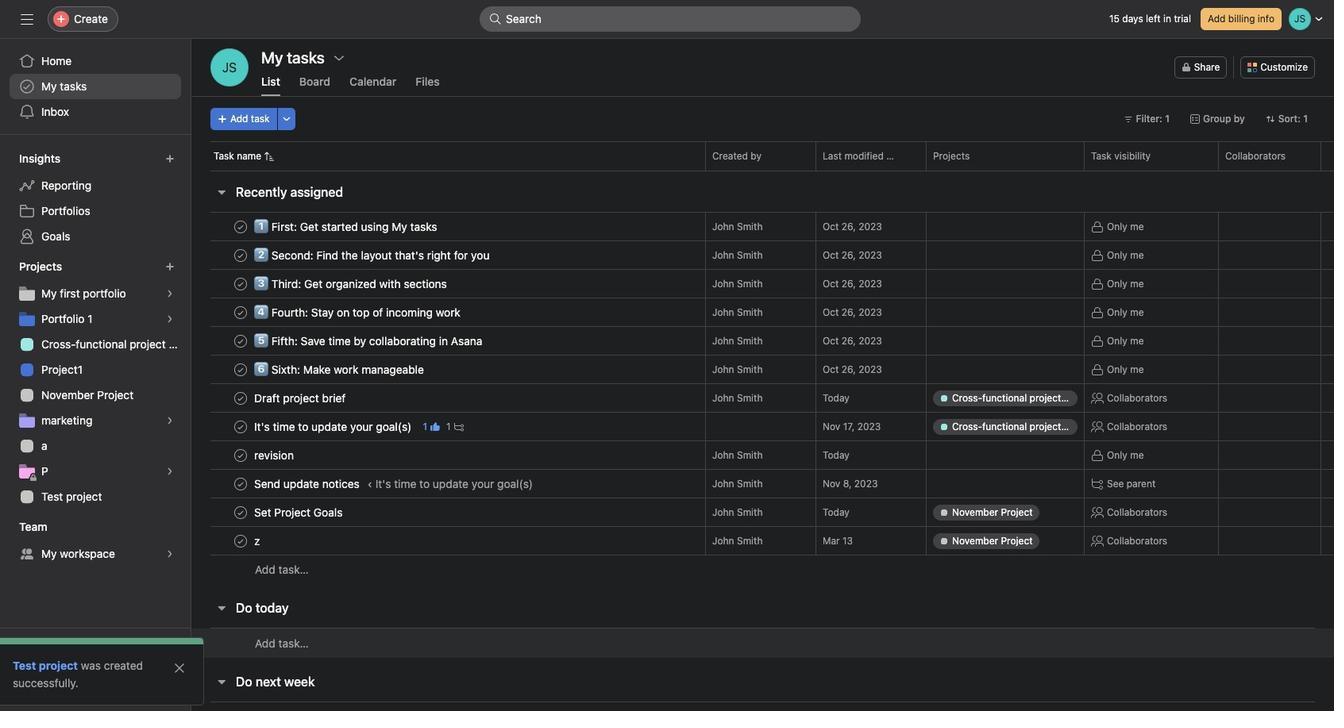Task type: locate. For each thing, give the bounding box(es) containing it.
5 mark complete image from the top
[[231, 360, 250, 379]]

Mark complete checkbox
[[231, 217, 250, 236], [231, 274, 250, 294], [231, 303, 250, 322], [231, 332, 250, 351], [231, 446, 250, 465], [231, 503, 250, 522], [231, 532, 250, 551]]

mark complete image inside 5️⃣ fifth: save time by collaborating in asana cell
[[231, 332, 250, 351]]

mark complete checkbox inside send update notices cell
[[231, 475, 250, 494]]

5 task name text field from the top
[[251, 419, 417, 435]]

4 task name text field from the top
[[251, 448, 299, 464]]

2 mark complete checkbox from the top
[[231, 274, 250, 294]]

mark complete image inside send update notices cell
[[231, 475, 250, 494]]

mark complete checkbox inside "3️⃣ third: get organized with sections" cell
[[231, 274, 250, 294]]

mark complete checkbox for task name text field inside send update notices cell
[[231, 475, 250, 494]]

3 task name text field from the top
[[251, 305, 465, 321]]

mark complete image inside "3️⃣ third: get organized with sections" cell
[[231, 274, 250, 294]]

mark complete checkbox inside 'draft project brief' cell
[[231, 389, 250, 408]]

5 mark complete checkbox from the top
[[231, 475, 250, 494]]

2 collapse task list for this group image from the top
[[215, 676, 228, 689]]

1 task name text field from the top
[[251, 247, 494, 263]]

1 subtask image
[[454, 422, 464, 432]]

2 mark complete image from the top
[[231, 274, 250, 294]]

row
[[191, 141, 1335, 171], [211, 170, 1335, 172], [191, 212, 1335, 241], [191, 241, 1335, 270], [191, 269, 1335, 299], [191, 298, 1335, 327], [191, 326, 1335, 356], [191, 355, 1335, 384], [191, 384, 1335, 413], [191, 412, 1335, 442], [191, 441, 1335, 470], [191, 469, 1335, 499], [191, 498, 1335, 527], [191, 527, 1335, 556], [191, 555, 1335, 585], [191, 628, 1335, 659], [191, 702, 1335, 712]]

0 vertical spatial mark complete image
[[231, 246, 250, 265]]

3 mark complete image from the top
[[231, 303, 250, 322]]

mark complete image
[[231, 246, 250, 265], [231, 475, 250, 494], [231, 532, 250, 551]]

set project goals cell
[[191, 498, 705, 527]]

global element
[[0, 39, 191, 134]]

mark complete image right 'see details, p' image
[[231, 475, 250, 494]]

mark complete image for task name text field inside the 'draft project brief' cell
[[231, 389, 250, 408]]

6 mark complete image from the top
[[231, 389, 250, 408]]

task name text field inside set project goals cell
[[251, 505, 347, 521]]

more actions image
[[282, 114, 291, 124]]

mark complete checkbox inside set project goals cell
[[231, 503, 250, 522]]

3 mark complete checkbox from the top
[[231, 389, 250, 408]]

2 vertical spatial mark complete image
[[231, 532, 250, 551]]

2 mark complete image from the top
[[231, 475, 250, 494]]

projects element
[[0, 253, 191, 513]]

2 task name text field from the top
[[251, 276, 452, 292]]

header recently assigned tree grid
[[191, 212, 1335, 585]]

task name text field inside the 1️⃣ first: get started using my tasks cell
[[251, 219, 442, 235]]

mark complete checkbox inside 4️⃣ fourth: stay on top of incoming work cell
[[231, 303, 250, 322]]

mark complete image inside "revision" 'cell'
[[231, 446, 250, 465]]

mark complete checkbox inside 6️⃣ sixth: make work manageable cell
[[231, 360, 250, 379]]

3 mark complete checkbox from the top
[[231, 303, 250, 322]]

mark complete image right see details, my workspace "image"
[[231, 532, 250, 551]]

Task name text field
[[251, 247, 494, 263], [251, 333, 487, 349], [251, 362, 429, 378], [251, 448, 299, 464], [251, 533, 268, 549]]

task name text field inside "3️⃣ third: get organized with sections" cell
[[251, 276, 452, 292]]

2 task name text field from the top
[[251, 333, 487, 349]]

task name text field for mark complete checkbox within 5️⃣ fifth: save time by collaborating in asana cell
[[251, 333, 487, 349]]

mark complete image for task name text box in the z cell
[[231, 532, 250, 551]]

5️⃣ fifth: save time by collaborating in asana cell
[[191, 326, 705, 356]]

linked projects for 2️⃣ second: find the layout that's right for you cell
[[926, 241, 1085, 270]]

1 mark complete image from the top
[[231, 246, 250, 265]]

mark complete checkbox inside the 1️⃣ first: get started using my tasks cell
[[231, 217, 250, 236]]

3 mark complete image from the top
[[231, 532, 250, 551]]

Task name text field
[[251, 219, 442, 235], [251, 276, 452, 292], [251, 305, 465, 321], [251, 390, 351, 406], [251, 419, 417, 435], [251, 476, 365, 492], [251, 505, 347, 521]]

mark complete checkbox for "3️⃣ third: get organized with sections" cell
[[231, 274, 250, 294]]

see details, p image
[[165, 467, 175, 477]]

task name text field inside "revision" 'cell'
[[251, 448, 299, 464]]

1 vertical spatial mark complete image
[[231, 475, 250, 494]]

mark complete image inside z cell
[[231, 532, 250, 551]]

2 mark complete checkbox from the top
[[231, 360, 250, 379]]

task name text field inside the 2️⃣ second: find the layout that's right for you cell
[[251, 247, 494, 263]]

mark complete image for task name text field inside send update notices cell
[[231, 475, 250, 494]]

1 mark complete checkbox from the top
[[231, 246, 250, 265]]

8 mark complete image from the top
[[231, 446, 250, 465]]

mark complete checkbox inside z cell
[[231, 532, 250, 551]]

task name text field for mark complete checkbox inside "revision" 'cell'
[[251, 448, 299, 464]]

show options image
[[333, 52, 345, 64]]

5 mark complete checkbox from the top
[[231, 446, 250, 465]]

7 mark complete image from the top
[[231, 417, 250, 437]]

task name text field inside 'draft project brief' cell
[[251, 390, 351, 406]]

0 vertical spatial collapse task list for this group image
[[215, 186, 228, 199]]

Mark complete checkbox
[[231, 246, 250, 265], [231, 360, 250, 379], [231, 389, 250, 408], [231, 417, 250, 437], [231, 475, 250, 494]]

send update notices cell
[[191, 469, 705, 499]]

mark complete checkbox for task name text box inside the the 2️⃣ second: find the layout that's right for you cell
[[231, 246, 250, 265]]

mark complete image right new project or portfolio icon
[[231, 246, 250, 265]]

see details, portfolio 1 image
[[165, 315, 175, 324]]

linked projects for 3️⃣ third: get organized with sections cell
[[926, 269, 1085, 299]]

9 mark complete image from the top
[[231, 503, 250, 522]]

task name text field inside z cell
[[251, 533, 268, 549]]

1 vertical spatial collapse task list for this group image
[[215, 676, 228, 689]]

mark complete checkbox inside 'it's time to update your goal(s)' cell
[[231, 417, 250, 437]]

4 mark complete checkbox from the top
[[231, 332, 250, 351]]

mark complete checkbox inside "revision" 'cell'
[[231, 446, 250, 465]]

task name text field inside 5️⃣ fifth: save time by collaborating in asana cell
[[251, 333, 487, 349]]

see details, my workspace image
[[165, 550, 175, 559]]

task name text field inside 'it's time to update your goal(s)' cell
[[251, 419, 417, 435]]

mark complete image inside the 2️⃣ second: find the layout that's right for you cell
[[231, 246, 250, 265]]

1 mark complete checkbox from the top
[[231, 217, 250, 236]]

mark complete image inside 6️⃣ sixth: make work manageable cell
[[231, 360, 250, 379]]

mark complete image
[[231, 217, 250, 236], [231, 274, 250, 294], [231, 303, 250, 322], [231, 332, 250, 351], [231, 360, 250, 379], [231, 389, 250, 408], [231, 417, 250, 437], [231, 446, 250, 465], [231, 503, 250, 522]]

list box
[[480, 6, 861, 32]]

see details, marketing image
[[165, 416, 175, 426]]

mark complete image inside 'draft project brief' cell
[[231, 389, 250, 408]]

linked projects for 4️⃣ fourth: stay on top of incoming work cell
[[926, 298, 1085, 327]]

1 mark complete image from the top
[[231, 217, 250, 236]]

mark complete checkbox for z cell
[[231, 532, 250, 551]]

5 task name text field from the top
[[251, 533, 268, 549]]

3 task name text field from the top
[[251, 362, 429, 378]]

mark complete image inside 'it's time to update your goal(s)' cell
[[231, 417, 250, 437]]

close image
[[173, 663, 186, 675]]

4 mark complete checkbox from the top
[[231, 417, 250, 437]]

mark complete checkbox for task name text field inside the 'draft project brief' cell
[[231, 389, 250, 408]]

mark complete image inside the 1️⃣ first: get started using my tasks cell
[[231, 217, 250, 236]]

6 task name text field from the top
[[251, 476, 365, 492]]

task name text field for 'it's time to update your goal(s)' cell
[[251, 419, 417, 435]]

4 task name text field from the top
[[251, 390, 351, 406]]

mark complete image for task name text box within 5️⃣ fifth: save time by collaborating in asana cell
[[231, 332, 250, 351]]

mark complete image for task name text field in set project goals cell
[[231, 503, 250, 522]]

collapse task list for this group image
[[215, 186, 228, 199], [215, 676, 228, 689]]

mark complete checkbox inside 5️⃣ fifth: save time by collaborating in asana cell
[[231, 332, 250, 351]]

view profile settings image
[[211, 48, 249, 87]]

7 task name text field from the top
[[251, 505, 347, 521]]

mark complete image inside set project goals cell
[[231, 503, 250, 522]]

task name text field inside 4️⃣ fourth: stay on top of incoming work cell
[[251, 305, 465, 321]]

task name text field inside 6️⃣ sixth: make work manageable cell
[[251, 362, 429, 378]]

4️⃣ fourth: stay on top of incoming work cell
[[191, 298, 705, 327]]

mark complete image inside 4️⃣ fourth: stay on top of incoming work cell
[[231, 303, 250, 322]]

7 mark complete checkbox from the top
[[231, 532, 250, 551]]

task name text field inside send update notices cell
[[251, 476, 365, 492]]

4 mark complete image from the top
[[231, 332, 250, 351]]

1 task name text field from the top
[[251, 219, 442, 235]]

6 mark complete checkbox from the top
[[231, 503, 250, 522]]

6️⃣ sixth: make work manageable cell
[[191, 355, 705, 384]]

1 collapse task list for this group image from the top
[[215, 186, 228, 199]]

mark complete checkbox inside the 2️⃣ second: find the layout that's right for you cell
[[231, 246, 250, 265]]



Task type: describe. For each thing, give the bounding box(es) containing it.
mark complete checkbox for 4️⃣ fourth: stay on top of incoming work cell
[[231, 303, 250, 322]]

mark complete image for task name text field inside the 'it's time to update your goal(s)' cell
[[231, 417, 250, 437]]

creator for it's time to update your goal(s) cell
[[705, 412, 817, 442]]

task name text field for 'draft project brief' cell
[[251, 390, 351, 406]]

task name text field for set project goals cell at the bottom of page
[[251, 505, 347, 521]]

teams element
[[0, 513, 191, 570]]

collapse task list for this group image
[[215, 602, 228, 615]]

mark complete image for task name text box in 6️⃣ sixth: make work manageable cell
[[231, 360, 250, 379]]

mark complete image for task name text field within the 1️⃣ first: get started using my tasks cell
[[231, 217, 250, 236]]

mark complete image for task name text box within the "revision" 'cell'
[[231, 446, 250, 465]]

task name text field for "3️⃣ third: get organized with sections" cell
[[251, 276, 452, 292]]

prominent image
[[489, 13, 502, 25]]

1️⃣ first: get started using my tasks cell
[[191, 212, 705, 241]]

z cell
[[191, 527, 705, 556]]

1 like. you liked this task image
[[431, 422, 440, 432]]

mark complete checkbox for the 1️⃣ first: get started using my tasks cell
[[231, 217, 250, 236]]

mark complete checkbox for task name text field inside the 'it's time to update your goal(s)' cell
[[231, 417, 250, 437]]

mark complete image for task name text box inside the the 2️⃣ second: find the layout that's right for you cell
[[231, 246, 250, 265]]

task name text field for 4️⃣ fourth: stay on top of incoming work cell
[[251, 305, 465, 321]]

new insights image
[[165, 154, 175, 164]]

mark complete image for task name text field in the 4️⃣ fourth: stay on top of incoming work cell
[[231, 303, 250, 322]]

draft project brief cell
[[191, 384, 705, 413]]

mark complete image for task name text field in the "3️⃣ third: get organized with sections" cell
[[231, 274, 250, 294]]

2️⃣ second: find the layout that's right for you cell
[[191, 241, 705, 270]]

linked projects for 1️⃣ first: get started using my tasks cell
[[926, 212, 1085, 241]]

see details, my first portfolio image
[[165, 289, 175, 299]]

hide sidebar image
[[21, 13, 33, 25]]

linked projects for 6️⃣ sixth: make work manageable cell
[[926, 355, 1085, 384]]

mark complete checkbox for set project goals cell at the bottom of page
[[231, 503, 250, 522]]

insights element
[[0, 145, 191, 253]]

linked projects for revision cell
[[926, 441, 1085, 470]]

task name text field for send update notices cell
[[251, 476, 365, 492]]

task name text field for the 1️⃣ first: get started using my tasks cell
[[251, 219, 442, 235]]

mark complete checkbox for task name text box in 6️⃣ sixth: make work manageable cell
[[231, 360, 250, 379]]

task name text field for mark complete checkbox in the z cell
[[251, 533, 268, 549]]

revision cell
[[191, 441, 705, 470]]

mark complete checkbox for "revision" 'cell'
[[231, 446, 250, 465]]

3️⃣ third: get organized with sections cell
[[191, 269, 705, 299]]

mark complete checkbox for 5️⃣ fifth: save time by collaborating in asana cell
[[231, 332, 250, 351]]

linked projects for 5️⃣ fifth: save time by collaborating in asana cell
[[926, 326, 1085, 356]]

new project or portfolio image
[[165, 262, 175, 272]]

it's time to update your goal(s) cell
[[191, 412, 705, 442]]

linked projects for send update notices cell
[[926, 469, 1085, 499]]



Task type: vqa. For each thing, say whether or not it's contained in the screenshot.
left Invite
no



